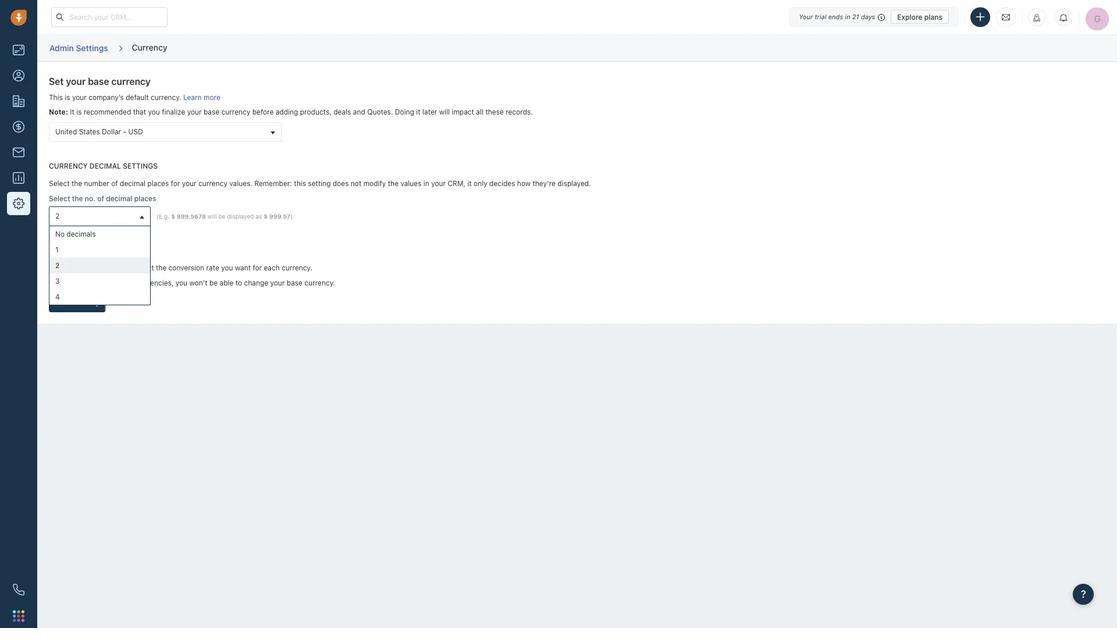 Task type: locate. For each thing, give the bounding box(es) containing it.
places up '2' dropdown button on the top left of page
[[134, 194, 156, 203]]

currency for currency decimal settings
[[49, 162, 88, 170]]

add
[[103, 279, 116, 287]]

select
[[49, 180, 70, 188], [49, 194, 70, 203]]

1 note: from the top
[[49, 108, 68, 116]]

and right deals
[[353, 108, 365, 116]]

in right values
[[423, 180, 429, 188]]

you
[[148, 108, 160, 116], [221, 264, 233, 272], [89, 279, 101, 287], [176, 279, 187, 287]]

note: it is recommended that you finalize your base currency before adding products, deals and quotes. doing it later will impact all these records.
[[49, 108, 533, 116]]

0 vertical spatial in
[[845, 13, 850, 21]]

in left 21
[[845, 13, 850, 21]]

0 horizontal spatial of
[[97, 194, 104, 203]]

2 note: from the top
[[49, 279, 68, 287]]

your right set
[[66, 76, 86, 87]]

currency inside button
[[70, 298, 99, 307]]

2 up no
[[55, 212, 59, 220]]

0 horizontal spatial base
[[88, 76, 109, 87]]

select left number
[[49, 180, 70, 188]]

1 horizontal spatial for
[[253, 264, 262, 272]]

1 horizontal spatial more
[[204, 93, 220, 101]]

you right rate
[[221, 264, 233, 272]]

add down 3
[[55, 298, 68, 307]]

be left "displayed"
[[218, 213, 225, 220]]

states
[[79, 128, 100, 136]]

0 horizontal spatial more
[[69, 246, 91, 257]]

0 horizontal spatial will
[[208, 213, 217, 220]]

-
[[123, 128, 126, 136]]

to
[[236, 279, 242, 287]]

is
[[65, 93, 70, 101], [76, 108, 82, 116]]

for up 999.5678
[[171, 180, 180, 188]]

2 2 from the top
[[55, 261, 59, 270]]

your down learn
[[187, 108, 202, 116]]

0 horizontal spatial and
[[120, 264, 132, 272]]

currency
[[111, 76, 151, 87], [221, 108, 250, 116], [198, 180, 227, 188], [70, 298, 99, 307]]

be left "able"
[[209, 279, 218, 287]]

learn
[[183, 93, 202, 101]]

0 vertical spatial decimal
[[120, 180, 145, 188]]

1 horizontal spatial currency
[[132, 42, 167, 52]]

1 vertical spatial select
[[49, 194, 70, 203]]

0 vertical spatial select
[[49, 180, 70, 188]]

1 vertical spatial currencies
[[83, 264, 118, 272]]

0 vertical spatial and
[[353, 108, 365, 116]]

2
[[55, 212, 59, 220], [55, 261, 59, 270]]

1 vertical spatial note:
[[49, 279, 68, 287]]

1 horizontal spatial of
[[111, 180, 118, 188]]

0 vertical spatial be
[[218, 213, 225, 220]]

1 horizontal spatial is
[[76, 108, 82, 116]]

displayed.
[[558, 180, 591, 188]]

places for no.
[[134, 194, 156, 203]]

2 up 3
[[55, 261, 59, 270]]

is right this
[[65, 93, 70, 101]]

1 vertical spatial add
[[49, 264, 62, 272]]

currencies
[[94, 246, 140, 257], [83, 264, 118, 272]]

1 vertical spatial decimal
[[106, 194, 132, 203]]

note: for add
[[49, 279, 68, 287]]

that
[[133, 108, 146, 116]]

select
[[134, 264, 154, 272]]

2 $ from the left
[[264, 213, 268, 220]]

1 vertical spatial and
[[120, 264, 132, 272]]

decimal for no.
[[106, 194, 132, 203]]

decimal up '2' dropdown button on the top left of page
[[106, 194, 132, 203]]

later
[[422, 108, 437, 116]]

will
[[439, 108, 450, 116], [208, 213, 217, 220]]

settings down "usd"
[[123, 162, 158, 170]]

0 horizontal spatial it
[[416, 108, 420, 116]]

it left only
[[467, 180, 472, 188]]

crm,
[[448, 180, 465, 188]]

currencies up 2 option
[[94, 246, 140, 257]]

select for select the no. of decimal places
[[49, 194, 70, 203]]

0 horizontal spatial settings
[[76, 43, 108, 53]]

decimal
[[120, 180, 145, 188], [106, 194, 132, 203]]

0 vertical spatial of
[[111, 180, 118, 188]]

your left the crm,
[[431, 180, 446, 188]]

more
[[204, 93, 220, 101], [69, 246, 91, 257]]

note: left the it
[[49, 108, 68, 116]]

setting
[[308, 180, 331, 188]]

usd
[[128, 128, 143, 136]]

0 vertical spatial note:
[[49, 108, 68, 116]]

1 vertical spatial in
[[423, 180, 429, 188]]

other
[[64, 264, 81, 272], [118, 279, 135, 287]]

more down decimals
[[69, 246, 91, 257]]

1 vertical spatial will
[[208, 213, 217, 220]]

1 horizontal spatial other
[[118, 279, 135, 287]]

currency.
[[151, 93, 181, 101], [282, 264, 312, 272], [304, 279, 335, 287]]

add up 3
[[49, 264, 62, 272]]

0 vertical spatial currency
[[132, 42, 167, 52]]

it left later
[[416, 108, 420, 116]]

1 2 3 4
[[55, 246, 60, 301]]

currency
[[132, 42, 167, 52], [49, 162, 88, 170]]

this
[[294, 180, 306, 188]]

settings right admin
[[76, 43, 108, 53]]

1 vertical spatial is
[[76, 108, 82, 116]]

your up 999.5678
[[182, 180, 196, 188]]

default
[[126, 93, 149, 101]]

note: up 4
[[49, 279, 68, 287]]

base right 'change'
[[287, 279, 302, 287]]

1 horizontal spatial $
[[264, 213, 268, 220]]

in
[[845, 13, 850, 21], [423, 180, 429, 188]]

2 select from the top
[[49, 194, 70, 203]]

other right add
[[118, 279, 135, 287]]

0 vertical spatial 2
[[55, 212, 59, 220]]

it
[[416, 108, 420, 116], [467, 180, 472, 188]]

base down learn more link
[[204, 108, 219, 116]]

( e.g. $ 999.5678 will be displayed as $ 999.57 )
[[157, 213, 293, 220]]

list box
[[49, 226, 150, 305]]

company's
[[89, 93, 124, 101]]

0 horizontal spatial currency
[[49, 162, 88, 170]]

0 vertical spatial currency.
[[151, 93, 181, 101]]

no decimals option
[[49, 226, 150, 242]]

1 $ from the left
[[171, 213, 175, 220]]

these
[[485, 108, 504, 116]]

of right number
[[111, 180, 118, 188]]

is right the it
[[76, 108, 82, 116]]

united
[[55, 128, 77, 136]]

decides
[[489, 180, 515, 188]]

will right 999.5678
[[208, 213, 217, 220]]

want
[[235, 264, 251, 272]]

0 vertical spatial for
[[171, 180, 180, 188]]

dollar
[[102, 128, 121, 136]]

0 vertical spatial is
[[65, 93, 70, 101]]

admin settings link
[[49, 39, 109, 57]]

remember:
[[254, 180, 292, 188]]

will right later
[[439, 108, 450, 116]]

1 vertical spatial currency
[[49, 162, 88, 170]]

freshworks switcher image
[[13, 610, 24, 622]]

other up the once
[[64, 264, 81, 272]]

adding
[[276, 108, 298, 116]]

1 vertical spatial for
[[253, 264, 262, 272]]

2 option
[[49, 258, 150, 273]]

0 horizontal spatial be
[[209, 279, 218, 287]]

base up company's in the left top of the page
[[88, 76, 109, 87]]

plans
[[924, 13, 943, 21]]

0 vertical spatial places
[[147, 180, 169, 188]]

select the no. of decimal places
[[49, 194, 156, 203]]

currency up number
[[49, 162, 88, 170]]

0 vertical spatial it
[[416, 108, 420, 116]]

able
[[220, 279, 234, 287]]

places up (
[[147, 180, 169, 188]]

1 vertical spatial more
[[69, 246, 91, 257]]

your
[[66, 76, 86, 87], [72, 93, 87, 101], [187, 108, 202, 116], [182, 180, 196, 188], [431, 180, 446, 188], [270, 279, 285, 287]]

0 vertical spatial other
[[64, 264, 81, 272]]

currencies up 3 option
[[83, 264, 118, 272]]

learn more link
[[183, 93, 220, 101]]

currency left values.
[[198, 180, 227, 188]]

ends
[[828, 13, 843, 21]]

list box containing no decimals
[[49, 226, 150, 305]]

add inside button
[[55, 298, 68, 307]]

currency down search your crm... text box
[[132, 42, 167, 52]]

$ right the e.g.
[[171, 213, 175, 220]]

each
[[264, 264, 280, 272]]

phone element
[[7, 578, 30, 602]]

1 vertical spatial base
[[204, 108, 219, 116]]

0 vertical spatial currencies
[[94, 246, 140, 257]]

2 horizontal spatial base
[[287, 279, 302, 287]]

the
[[72, 180, 82, 188], [388, 180, 399, 188], [72, 194, 83, 203], [156, 264, 167, 272]]

base
[[88, 76, 109, 87], [204, 108, 219, 116], [287, 279, 302, 287]]

1 vertical spatial 2
[[55, 261, 59, 270]]

1 2 from the top
[[55, 212, 59, 220]]

the left no.
[[72, 194, 83, 203]]

$ right 'as'
[[264, 213, 268, 220]]

you right that
[[148, 108, 160, 116]]

and
[[353, 108, 365, 116], [120, 264, 132, 272]]

1 vertical spatial it
[[467, 180, 472, 188]]

1 vertical spatial places
[[134, 194, 156, 203]]

currency for currency
[[132, 42, 167, 52]]

select the number of decimal places for your currency values. remember: this setting does not modify the values in your crm, it only decides how they're displayed.
[[49, 180, 591, 188]]

add down no
[[49, 246, 67, 257]]

1 horizontal spatial will
[[439, 108, 450, 116]]

of right no.
[[97, 194, 104, 203]]

0 vertical spatial add
[[49, 246, 67, 257]]

0 horizontal spatial is
[[65, 93, 70, 101]]

products,
[[300, 108, 332, 116]]

2 inside 1 2 3 4
[[55, 261, 59, 270]]

select left no.
[[49, 194, 70, 203]]

more right learn
[[204, 93, 220, 101]]

add currency
[[55, 298, 99, 307]]

set your base currency
[[49, 76, 151, 87]]

of
[[111, 180, 118, 188], [97, 194, 104, 203]]

1 vertical spatial settings
[[123, 162, 158, 170]]

places for number
[[147, 180, 169, 188]]

1 select from the top
[[49, 180, 70, 188]]

$
[[171, 213, 175, 220], [264, 213, 268, 220]]

2 vertical spatial add
[[55, 298, 68, 307]]

0 horizontal spatial for
[[171, 180, 180, 188]]

for right want
[[253, 264, 262, 272]]

decimal down decimal
[[120, 180, 145, 188]]

1 horizontal spatial base
[[204, 108, 219, 116]]

999.5678
[[177, 213, 206, 220]]

places
[[147, 180, 169, 188], [134, 194, 156, 203]]

3
[[55, 277, 60, 285]]

0 horizontal spatial $
[[171, 213, 175, 220]]

settings
[[76, 43, 108, 53], [123, 162, 158, 170]]

1 vertical spatial of
[[97, 194, 104, 203]]

and left "select"
[[120, 264, 132, 272]]

1 vertical spatial currency.
[[282, 264, 312, 272]]

currency down the once
[[70, 298, 99, 307]]



Task type: vqa. For each thing, say whether or not it's contained in the screenshot.
Note: It is recommended that you finalize your base currency before adding products, deals and Quotes. Doing it later will impact all these records.
yes



Task type: describe. For each thing, give the bounding box(es) containing it.
1 horizontal spatial be
[[218, 213, 225, 220]]

decimal
[[90, 162, 121, 170]]

records.
[[506, 108, 533, 116]]

not
[[351, 180, 361, 188]]

note: once you add other currencies, you won't be able to change your base currency.
[[49, 279, 335, 287]]

change
[[244, 279, 268, 287]]

the left values
[[388, 180, 399, 188]]

this
[[49, 93, 63, 101]]

0 vertical spatial will
[[439, 108, 450, 116]]

add more currencies
[[49, 246, 140, 257]]

once
[[70, 279, 87, 287]]

select for select the number of decimal places for your currency values. remember: this setting does not modify the values in your crm, it only decides how they're displayed.
[[49, 180, 70, 188]]

3 option
[[49, 273, 150, 289]]

explore
[[897, 13, 923, 21]]

999.57
[[269, 213, 291, 220]]

0 horizontal spatial other
[[64, 264, 81, 272]]

1 vertical spatial other
[[118, 279, 135, 287]]

only
[[474, 180, 487, 188]]

add for add currency
[[55, 298, 68, 307]]

4
[[55, 293, 60, 301]]

0 horizontal spatial in
[[423, 180, 429, 188]]

the up currencies,
[[156, 264, 167, 272]]

email image
[[1002, 12, 1010, 22]]

recommended
[[84, 108, 131, 116]]

quotes.
[[367, 108, 393, 116]]

displayed
[[227, 213, 254, 220]]

0 vertical spatial base
[[88, 76, 109, 87]]

your down each
[[270, 279, 285, 287]]

decimal for number
[[120, 180, 145, 188]]

it
[[70, 108, 74, 116]]

currencies for other
[[83, 264, 118, 272]]

0 vertical spatial settings
[[76, 43, 108, 53]]

won't
[[189, 279, 207, 287]]

you left add
[[89, 279, 101, 287]]

finalize
[[162, 108, 185, 116]]

number
[[84, 180, 109, 188]]

1 vertical spatial be
[[209, 279, 218, 287]]

doing
[[395, 108, 414, 116]]

21
[[852, 13, 859, 21]]

conversion
[[169, 264, 204, 272]]

values
[[401, 180, 422, 188]]

admin settings
[[49, 43, 108, 53]]

note: for set
[[49, 108, 68, 116]]

1 horizontal spatial settings
[[123, 162, 158, 170]]

admin
[[49, 43, 74, 53]]

currency left before
[[221, 108, 250, 116]]

all
[[476, 108, 484, 116]]

add currency button
[[49, 293, 106, 312]]

currency decimal settings
[[49, 162, 158, 170]]

values.
[[229, 180, 252, 188]]

no
[[55, 230, 65, 238]]

2 inside dropdown button
[[55, 212, 59, 220]]

days
[[861, 13, 875, 21]]

currencies,
[[137, 279, 174, 287]]

0 vertical spatial more
[[204, 93, 220, 101]]

no decimals
[[55, 230, 96, 238]]

Search your CRM... text field
[[51, 7, 168, 27]]

they're
[[533, 180, 556, 188]]

4 option
[[49, 289, 150, 305]]

2 button
[[49, 206, 151, 226]]

how
[[517, 180, 531, 188]]

2 vertical spatial currency.
[[304, 279, 335, 287]]

trial
[[815, 13, 826, 21]]

e.g.
[[159, 213, 169, 220]]

decimals
[[67, 230, 96, 238]]

1 horizontal spatial in
[[845, 13, 850, 21]]

currencies for more
[[94, 246, 140, 257]]

of for no.
[[97, 194, 104, 203]]

the left number
[[72, 180, 82, 188]]

2 vertical spatial base
[[287, 279, 302, 287]]

add for add other currencies and select the conversion rate you want for each currency.
[[49, 264, 62, 272]]

no.
[[85, 194, 95, 203]]

impact
[[452, 108, 474, 116]]

united states dollar - usd
[[55, 128, 143, 136]]

of for number
[[111, 180, 118, 188]]

phone image
[[13, 584, 24, 596]]

you down add other currencies and select the conversion rate you want for each currency.
[[176, 279, 187, 287]]

)
[[291, 213, 293, 220]]

does
[[333, 180, 349, 188]]

currency up this is your company's default currency. learn more
[[111, 76, 151, 87]]

explore plans
[[897, 13, 943, 21]]

modify
[[363, 180, 386, 188]]

1 horizontal spatial it
[[467, 180, 472, 188]]

1 horizontal spatial and
[[353, 108, 365, 116]]

set
[[49, 76, 64, 87]]

your
[[799, 13, 813, 21]]

rate
[[206, 264, 219, 272]]

(
[[157, 213, 159, 220]]

add other currencies and select the conversion rate you want for each currency.
[[49, 264, 312, 272]]

before
[[252, 108, 274, 116]]

this is your company's default currency. learn more
[[49, 93, 220, 101]]

explore plans link
[[891, 10, 949, 24]]

1
[[55, 246, 59, 254]]

1 option
[[49, 242, 150, 258]]

deals
[[334, 108, 351, 116]]

your trial ends in 21 days
[[799, 13, 875, 21]]

your up the it
[[72, 93, 87, 101]]

as
[[256, 213, 262, 220]]

add for add more currencies
[[49, 246, 67, 257]]



